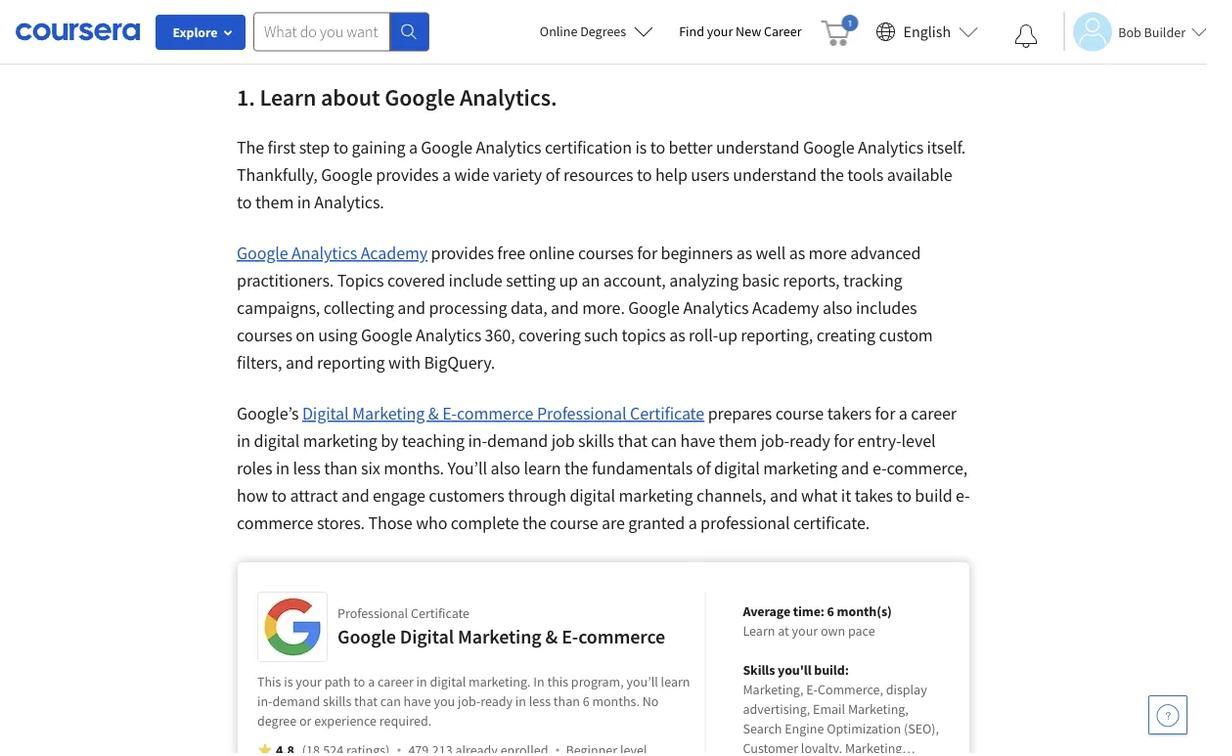 Task type: vqa. For each thing, say whether or not it's contained in the screenshot.
Jacob
no



Task type: locate. For each thing, give the bounding box(es) containing it.
understand
[[716, 136, 800, 159], [733, 164, 817, 186]]

1 vertical spatial of
[[696, 457, 711, 479]]

1 vertical spatial analytics.
[[314, 191, 384, 213]]

of inside the first step to gaining a google analytics certification is to better understand google analytics itself. thankfully, google provides a wide variety of resources to help users understand the tools available to them in analytics.
[[546, 164, 560, 186]]

0 horizontal spatial courses
[[237, 324, 292, 346]]

1. learn about google analytics.
[[237, 82, 557, 112]]

1 horizontal spatial also
[[823, 297, 853, 319]]

digital down reporting
[[302, 403, 349, 425]]

2 horizontal spatial commerce
[[578, 625, 665, 649]]

course left takers
[[776, 403, 824, 425]]

None search field
[[253, 12, 430, 51]]

google's digital marketing & e-commerce professional certificate
[[237, 403, 705, 425]]

in down marketing.
[[515, 693, 526, 710]]

this
[[257, 673, 281, 691]]

have down certificate
[[681, 430, 716, 452]]

0 vertical spatial the
[[820, 164, 844, 186]]

better
[[669, 136, 713, 159]]

the
[[820, 164, 844, 186], [564, 457, 588, 479], [523, 512, 547, 534]]

career inside 'prepares course takers for a career in digital marketing by teaching in-demand job skills that can have them job-ready for entry-level roles in less than six months. you'll also learn the fundamentals of digital marketing and e-commerce, how to attract and engage customers through digital marketing channels, and what it takes to build e- commerce stores. those who complete the course are granted a professional certificate.'
[[911, 403, 957, 425]]

courses
[[578, 242, 634, 264], [237, 324, 292, 346]]

engage
[[373, 485, 425, 507]]

1 horizontal spatial analytics.
[[460, 82, 557, 112]]

english button
[[868, 0, 986, 64]]

professional down the channels,
[[701, 512, 790, 534]]

can down certificate
[[651, 430, 677, 452]]

0 vertical spatial also
[[823, 297, 853, 319]]

0 vertical spatial can
[[651, 430, 677, 452]]

learn right 1.
[[260, 82, 316, 112]]

0 vertical spatial analytics.
[[460, 82, 557, 112]]

learn up through
[[524, 457, 561, 479]]

1 horizontal spatial ready
[[790, 430, 830, 452]]

learn inside this is your path to a career in digital marketing. in this program, you'll learn in-demand skills that can have you job-ready in less than 6 months. no degree or experience required.
[[661, 673, 690, 691]]

provides down gaining
[[376, 164, 439, 186]]

attract
[[290, 485, 338, 507]]

topics
[[337, 270, 384, 292]]

english
[[904, 22, 951, 42]]

commerce inside professional certificate google digital marketing & e-commerce
[[578, 625, 665, 649]]

in- inside this is your path to a career in digital marketing. in this program, you'll learn in-demand skills that can have you job-ready in less than 6 months. no degree or experience required.
[[257, 693, 272, 710]]

learn inside average time: 6 month(s) learn at your own pace
[[743, 622, 775, 640]]

analytics. up google analytics academy link
[[314, 191, 384, 213]]

roles
[[237, 457, 272, 479]]

in- down 'this'
[[257, 693, 272, 710]]

you'll
[[448, 457, 487, 479]]

1 vertical spatial learn
[[743, 622, 775, 640]]

1 vertical spatial for
[[875, 403, 896, 425]]

professional inside 'prepares course takers for a career in digital marketing by teaching in-demand job skills that can have them job-ready for entry-level roles in less than six months. you'll also learn the fundamentals of digital marketing and e-commerce, how to attract and engage customers through digital marketing channels, and what it takes to build e- commerce stores. those who complete the course are granted a professional certificate.'
[[701, 512, 790, 534]]

0 horizontal spatial the
[[523, 512, 547, 534]]

the first step to gaining a google analytics certification is to better understand google analytics itself. thankfully, google provides a wide variety of resources to help users understand the tools available to them in analytics.
[[237, 136, 966, 213]]

0 vertical spatial up
[[559, 270, 578, 292]]

less up the attract
[[293, 457, 321, 479]]

courses up filters,
[[237, 324, 292, 346]]

1 vertical spatial in-
[[257, 693, 272, 710]]

2 horizontal spatial the
[[820, 164, 844, 186]]

1 horizontal spatial learn
[[661, 673, 690, 691]]

for inside provides free online courses for beginners as well as more advanced practitioners. topics covered include setting up an account, analyzing basic reports, tracking campaigns, collecting and processing data, and more. google analytics academy also includes courses on using google analytics 360, covering such topics as roll-up reporting, creating custom filters, and reporting with bigquery.
[[637, 242, 658, 264]]

career up the required.
[[378, 673, 414, 691]]

beginners
[[661, 242, 733, 264]]

1 vertical spatial the
[[564, 457, 588, 479]]

have
[[681, 430, 716, 452], [404, 693, 431, 710]]

the down job in the left of the page
[[564, 457, 588, 479]]

them
[[255, 191, 294, 213], [719, 430, 757, 452]]

1 vertical spatial e-
[[562, 625, 578, 649]]

0 horizontal spatial your
[[296, 673, 322, 691]]

up left reporting,
[[718, 324, 738, 346]]

than inside 'prepares course takers for a career in digital marketing by teaching in-demand job skills that can have them job-ready for entry-level roles in less than six months. you'll also learn the fundamentals of digital marketing and e-commerce, how to attract and engage customers through digital marketing channels, and what it takes to build e- commerce stores. those who complete the course are granted a professional certificate.'
[[324, 457, 358, 479]]

1 vertical spatial understand
[[733, 164, 817, 186]]

and down covered
[[398, 297, 426, 319]]

google up the 'practitioners.'
[[237, 242, 288, 264]]

google up tools
[[803, 136, 855, 159]]

0 horizontal spatial academy
[[361, 242, 428, 264]]

0 horizontal spatial ready
[[481, 693, 513, 710]]

job- right you
[[458, 693, 481, 710]]

0 vertical spatial that
[[618, 430, 648, 452]]

explore button
[[156, 15, 246, 50]]

them down prepares
[[719, 430, 757, 452]]

1 vertical spatial than
[[554, 693, 580, 710]]

demand inside this is your path to a career in digital marketing. in this program, you'll learn in-demand skills that can have you job-ready in less than 6 months. no degree or experience required.
[[272, 693, 320, 710]]

0 horizontal spatial professional
[[338, 605, 408, 622]]

stores.
[[317, 512, 365, 534]]

learn right you'll
[[661, 673, 690, 691]]

users
[[691, 164, 730, 186]]

understand up users
[[716, 136, 800, 159]]

&
[[428, 403, 439, 425], [546, 625, 558, 649]]

e- up this
[[562, 625, 578, 649]]

1 vertical spatial months.
[[592, 693, 640, 710]]

1 vertical spatial &
[[546, 625, 558, 649]]

processing
[[429, 297, 507, 319]]

well
[[756, 242, 786, 264]]

months. up engage
[[384, 457, 444, 479]]

first
[[268, 136, 296, 159]]

marketing up the what
[[763, 457, 838, 479]]

2 vertical spatial marketing
[[619, 485, 693, 507]]

how
[[237, 485, 268, 507]]

that up experience at the left
[[354, 693, 378, 710]]

1 horizontal spatial is
[[635, 136, 647, 159]]

1 vertical spatial provides
[[431, 242, 494, 264]]

months. inside 'prepares course takers for a career in digital marketing by teaching in-demand job skills that can have them job-ready for entry-level roles in less than six months. you'll also learn the fundamentals of digital marketing and e-commerce, how to attract and engage customers through digital marketing channels, and what it takes to build e- commerce stores. those who complete the course are granted a professional certificate.'
[[384, 457, 444, 479]]

a right path in the left bottom of the page
[[368, 673, 375, 691]]

a right granted
[[688, 512, 697, 534]]

more.
[[582, 297, 625, 319]]

at
[[778, 622, 789, 640]]

1 vertical spatial demand
[[272, 693, 320, 710]]

skills down path in the left bottom of the page
[[323, 693, 352, 710]]

analytics.
[[460, 82, 557, 112], [314, 191, 384, 213]]

professional inside professional certificate google digital marketing & e-commerce
[[338, 605, 408, 622]]

0 vertical spatial e-
[[442, 403, 457, 425]]

coursera image
[[16, 16, 140, 47]]

1 horizontal spatial can
[[651, 430, 677, 452]]

is inside the first step to gaining a google analytics certification is to better understand google analytics itself. thankfully, google provides a wide variety of resources to help users understand the tools available to them in analytics.
[[635, 136, 647, 159]]

marketing up granted
[[619, 485, 693, 507]]

1 horizontal spatial digital
[[400, 625, 454, 649]]

2 horizontal spatial as
[[789, 242, 805, 264]]

1 vertical spatial 6
[[583, 693, 590, 710]]

marketing up by
[[352, 403, 425, 425]]

analytics. up variety
[[460, 82, 557, 112]]

have up the required.
[[404, 693, 431, 710]]

google up gaining
[[385, 82, 455, 112]]

marketing
[[303, 430, 377, 452], [763, 457, 838, 479], [619, 485, 693, 507]]

can
[[651, 430, 677, 452], [380, 693, 401, 710]]

this
[[547, 673, 569, 691]]

1 vertical spatial have
[[404, 693, 431, 710]]

average
[[743, 603, 791, 620]]

analytics up bigquery.
[[416, 324, 481, 346]]

in
[[297, 191, 311, 213], [237, 430, 251, 452], [276, 457, 290, 479], [416, 673, 427, 691], [515, 693, 526, 710]]

build:
[[814, 661, 849, 679]]

to right path in the left bottom of the page
[[353, 673, 365, 691]]

0 horizontal spatial commerce
[[237, 512, 313, 534]]

prepares
[[708, 403, 772, 425]]

fundamentals
[[592, 457, 693, 479]]

0 horizontal spatial than
[[324, 457, 358, 479]]

you
[[434, 693, 455, 710]]

academy
[[361, 242, 428, 264], [752, 297, 819, 319]]

0 vertical spatial marketing
[[303, 430, 377, 452]]

than left six
[[324, 457, 358, 479]]

demand down digital marketing & e-commerce professional certificate link
[[487, 430, 548, 452]]

academy up reporting,
[[752, 297, 819, 319]]

for up 'account,'
[[637, 242, 658, 264]]

reports,
[[783, 270, 840, 292]]

to inside this is your path to a career in digital marketing. in this program, you'll learn in-demand skills that can have you job-ready in less than 6 months. no degree or experience required.
[[353, 673, 365, 691]]

1 vertical spatial skills
[[323, 693, 352, 710]]

0 horizontal spatial them
[[255, 191, 294, 213]]

1 horizontal spatial academy
[[752, 297, 819, 319]]

0 horizontal spatial months.
[[384, 457, 444, 479]]

2 vertical spatial commerce
[[578, 625, 665, 649]]

e- up "teaching"
[[442, 403, 457, 425]]

less down in
[[529, 693, 551, 710]]

0 horizontal spatial in-
[[257, 693, 272, 710]]

job
[[552, 430, 575, 452]]

0 horizontal spatial skills
[[323, 693, 352, 710]]

no
[[643, 693, 659, 710]]

0 vertical spatial is
[[635, 136, 647, 159]]

1 vertical spatial academy
[[752, 297, 819, 319]]

courses up an
[[578, 242, 634, 264]]

in-
[[468, 430, 487, 452], [257, 693, 272, 710]]

0 horizontal spatial 6
[[583, 693, 590, 710]]

in down thankfully,
[[297, 191, 311, 213]]

also
[[823, 297, 853, 319], [491, 457, 520, 479]]

0 vertical spatial professional
[[701, 512, 790, 534]]

you'll
[[778, 661, 812, 679]]

& up this
[[546, 625, 558, 649]]

1 horizontal spatial up
[[718, 324, 738, 346]]

shopping cart: 1 item image
[[821, 15, 859, 46]]

0 vertical spatial e-
[[873, 457, 887, 479]]

are
[[602, 512, 625, 534]]

that
[[618, 430, 648, 452], [354, 693, 378, 710]]

also inside provides free online courses for beginners as well as more advanced practitioners. topics covered include setting up an account, analyzing basic reports, tracking campaigns, collecting and processing data, and more. google analytics academy also includes courses on using google analytics 360, covering such topics as roll-up reporting, creating custom filters, and reporting with bigquery.
[[823, 297, 853, 319]]

e- down entry-
[[873, 457, 887, 479]]

0 vertical spatial career
[[911, 403, 957, 425]]

and
[[398, 297, 426, 319], [551, 297, 579, 319], [286, 352, 314, 374], [841, 457, 869, 479], [341, 485, 369, 507], [770, 485, 798, 507]]

skills
[[743, 661, 775, 679]]

a
[[409, 136, 418, 159], [442, 164, 451, 186], [899, 403, 908, 425], [688, 512, 697, 534], [368, 673, 375, 691]]

thankfully,
[[237, 164, 318, 186]]

as left well
[[736, 242, 753, 264]]

you'll
[[627, 673, 658, 691]]

0 horizontal spatial also
[[491, 457, 520, 479]]

degrees
[[580, 23, 626, 40]]

1 vertical spatial them
[[719, 430, 757, 452]]

1 horizontal spatial than
[[554, 693, 580, 710]]

commerce
[[457, 403, 534, 425], [237, 512, 313, 534], [578, 625, 665, 649]]

0 vertical spatial understand
[[716, 136, 800, 159]]

1 horizontal spatial demand
[[487, 430, 548, 452]]

of
[[546, 164, 560, 186], [696, 457, 711, 479]]

google up path in the left bottom of the page
[[338, 625, 396, 649]]

2 horizontal spatial marketing
[[763, 457, 838, 479]]

google
[[385, 82, 455, 112], [421, 136, 473, 159], [803, 136, 855, 159], [321, 164, 373, 186], [237, 242, 288, 264], [628, 297, 680, 319], [361, 324, 412, 346], [338, 625, 396, 649]]

0 horizontal spatial digital
[[302, 403, 349, 425]]

0 horizontal spatial for
[[637, 242, 658, 264]]

1 horizontal spatial them
[[719, 430, 757, 452]]

professional left certificate
[[338, 605, 408, 622]]

digital up you
[[430, 673, 466, 691]]

a up level
[[899, 403, 908, 425]]

ready inside this is your path to a career in digital marketing. in this program, you'll learn in-demand skills that can have you job-ready in less than 6 months. no degree or experience required.
[[481, 693, 513, 710]]

0 horizontal spatial up
[[559, 270, 578, 292]]

reporting,
[[741, 324, 813, 346]]

the inside the first step to gaining a google analytics certification is to better understand google analytics itself. thankfully, google provides a wide variety of resources to help users understand the tools available to them in analytics.
[[820, 164, 844, 186]]

1 vertical spatial is
[[284, 673, 293, 691]]

0 horizontal spatial of
[[546, 164, 560, 186]]

who
[[416, 512, 447, 534]]

for down takers
[[834, 430, 854, 452]]

0 vertical spatial job-
[[761, 430, 790, 452]]

this is your path to a career in digital marketing. in this program, you'll learn in-demand skills that can have you job-ready in less than 6 months. no degree or experience required.
[[257, 673, 690, 730]]

marketing inside professional certificate google digital marketing & e-commerce
[[458, 625, 542, 649]]

to down thankfully,
[[237, 191, 252, 213]]

the down through
[[523, 512, 547, 534]]

professional
[[701, 512, 790, 534], [338, 605, 408, 622]]

skills down professional
[[578, 430, 614, 452]]

0 horizontal spatial &
[[428, 403, 439, 425]]

0 vertical spatial for
[[637, 242, 658, 264]]

new
[[736, 23, 761, 40]]

1 horizontal spatial job-
[[761, 430, 790, 452]]

also up creating
[[823, 297, 853, 319]]

learn
[[260, 82, 316, 112], [743, 622, 775, 640]]

to right how
[[272, 485, 287, 507]]

demand up or
[[272, 693, 320, 710]]

e- right build
[[956, 485, 970, 507]]

marketing up six
[[303, 430, 377, 452]]

your right the find
[[707, 23, 733, 40]]

digital
[[254, 430, 300, 452], [714, 457, 760, 479], [570, 485, 615, 507], [430, 673, 466, 691]]

learn down average
[[743, 622, 775, 640]]

digital down certificate
[[400, 625, 454, 649]]

the left tools
[[820, 164, 844, 186]]

own
[[821, 622, 846, 640]]

months.
[[384, 457, 444, 479], [592, 693, 640, 710]]

1.
[[237, 82, 255, 112]]

1 vertical spatial job-
[[458, 693, 481, 710]]

takers
[[827, 403, 872, 425]]

skills inside this is your path to a career in digital marketing. in this program, you'll learn in-demand skills that can have you job-ready in less than 6 months. no degree or experience required.
[[323, 693, 352, 710]]

is right 'this'
[[284, 673, 293, 691]]

practitioners.
[[237, 270, 334, 292]]

analytics up topics
[[292, 242, 357, 264]]

0 vertical spatial learn
[[524, 457, 561, 479]]

than down this
[[554, 693, 580, 710]]

1 horizontal spatial have
[[681, 430, 716, 452]]

learn inside 'prepares course takers for a career in digital marketing by teaching in-demand job skills that can have them job-ready for entry-level roles in less than six months. you'll also learn the fundamentals of digital marketing and e-commerce, how to attract and engage customers through digital marketing channels, and what it takes to build e- commerce stores. those who complete the course are granted a professional certificate.'
[[524, 457, 561, 479]]

of up the channels,
[[696, 457, 711, 479]]

of right variety
[[546, 164, 560, 186]]

certificate
[[630, 403, 705, 425]]

up left an
[[559, 270, 578, 292]]

that up fundamentals
[[618, 430, 648, 452]]

1 vertical spatial commerce
[[237, 512, 313, 534]]

online
[[529, 242, 575, 264]]

0 horizontal spatial that
[[354, 693, 378, 710]]

& inside professional certificate google digital marketing & e-commerce
[[546, 625, 558, 649]]

your
[[707, 23, 733, 40], [792, 622, 818, 640], [296, 673, 322, 691]]

analytics down analyzing
[[683, 297, 749, 319]]

also right you'll
[[491, 457, 520, 479]]

job- inside 'prepares course takers for a career in digital marketing by teaching in-demand job skills that can have them job-ready for entry-level roles in less than six months. you'll also learn the fundamentals of digital marketing and e-commerce, how to attract and engage customers through digital marketing channels, and what it takes to build e- commerce stores. those who complete the course are granted a professional certificate.'
[[761, 430, 790, 452]]

course left are on the bottom of page
[[550, 512, 598, 534]]

1 vertical spatial can
[[380, 693, 401, 710]]

academy inside provides free online courses for beginners as well as more advanced practitioners. topics covered include setting up an account, analyzing basic reports, tracking campaigns, collecting and processing data, and more. google analytics academy also includes courses on using google analytics 360, covering such topics as roll-up reporting, creating custom filters, and reporting with bigquery.
[[752, 297, 819, 319]]

1 horizontal spatial in-
[[468, 430, 487, 452]]

1 horizontal spatial that
[[618, 430, 648, 452]]

marketing up marketing.
[[458, 625, 542, 649]]

0 vertical spatial provides
[[376, 164, 439, 186]]

wide
[[454, 164, 490, 186]]

1 vertical spatial that
[[354, 693, 378, 710]]

can up the required.
[[380, 693, 401, 710]]

1 horizontal spatial &
[[546, 625, 558, 649]]

0 horizontal spatial less
[[293, 457, 321, 479]]

& up "teaching"
[[428, 403, 439, 425]]

0 horizontal spatial e-
[[873, 457, 887, 479]]

demand
[[487, 430, 548, 452], [272, 693, 320, 710]]

for up entry-
[[875, 403, 896, 425]]

google down gaining
[[321, 164, 373, 186]]

1 horizontal spatial learn
[[743, 622, 775, 640]]

your down time:
[[792, 622, 818, 640]]

1 vertical spatial digital
[[400, 625, 454, 649]]

1 vertical spatial career
[[378, 673, 414, 691]]

academy up covered
[[361, 242, 428, 264]]

can inside this is your path to a career in digital marketing. in this program, you'll learn in-demand skills that can have you job-ready in less than 6 months. no degree or experience required.
[[380, 693, 401, 710]]

your left path in the left bottom of the page
[[296, 673, 322, 691]]

skills
[[578, 430, 614, 452], [323, 693, 352, 710]]



Task type: describe. For each thing, give the bounding box(es) containing it.
also inside 'prepares course takers for a career in digital marketing by teaching in-demand job skills that can have them job-ready for entry-level roles in less than six months. you'll also learn the fundamentals of digital marketing and e-commerce, how to attract and engage customers through digital marketing channels, and what it takes to build e- commerce stores. those who complete the course are granted a professional certificate.'
[[491, 457, 520, 479]]

that inside this is your path to a career in digital marketing. in this program, you'll learn in-demand skills that can have you job-ready in less than 6 months. no degree or experience required.
[[354, 693, 378, 710]]

those
[[368, 512, 413, 534]]

covered
[[387, 270, 445, 292]]

google analytics academy link
[[237, 242, 428, 264]]

google image
[[263, 598, 322, 657]]

bob builder button
[[1064, 12, 1207, 51]]

setting
[[506, 270, 556, 292]]

0 horizontal spatial course
[[550, 512, 598, 534]]

career
[[764, 23, 802, 40]]

analyzing
[[669, 270, 739, 292]]

less inside 'prepares course takers for a career in digital marketing by teaching in-demand job skills that can have them job-ready for entry-level roles in less than six months. you'll also learn the fundamentals of digital marketing and e-commerce, how to attract and engage customers through digital marketing channels, and what it takes to build e- commerce stores. those who complete the course are granted a professional certificate.'
[[293, 457, 321, 479]]

advanced
[[851, 242, 921, 264]]

What do you want to learn? text field
[[253, 12, 390, 51]]

a right gaining
[[409, 136, 418, 159]]

job- inside this is your path to a career in digital marketing. in this program, you'll learn in-demand skills that can have you job-ready in less than 6 months. no degree or experience required.
[[458, 693, 481, 710]]

in up the required.
[[416, 673, 427, 691]]

digital down the google's at the left
[[254, 430, 300, 452]]

online
[[540, 23, 578, 40]]

find
[[679, 23, 704, 40]]

digital up are on the bottom of page
[[570, 485, 615, 507]]

more
[[809, 242, 847, 264]]

help
[[655, 164, 688, 186]]

your inside average time: 6 month(s) learn at your own pace
[[792, 622, 818, 640]]

google up wide
[[421, 136, 473, 159]]

months. inside this is your path to a career in digital marketing. in this program, you'll learn in-demand skills that can have you job-ready in less than 6 months. no degree or experience required.
[[592, 693, 640, 710]]

e- inside professional certificate google digital marketing & e-commerce
[[562, 625, 578, 649]]

and up stores.
[[341, 485, 369, 507]]

prepares course takers for a career in digital marketing by teaching in-demand job skills that can have them job-ready for entry-level roles in less than six months. you'll also learn the fundamentals of digital marketing and e-commerce, how to attract and engage customers through digital marketing channels, and what it takes to build e- commerce stores. those who complete the course are granted a professional certificate.
[[237, 403, 970, 534]]

with
[[388, 352, 421, 374]]

customers
[[429, 485, 505, 507]]

career inside this is your path to a career in digital marketing. in this program, you'll learn in-demand skills that can have you job-ready in less than 6 months. no degree or experience required.
[[378, 673, 414, 691]]

and up covering
[[551, 297, 579, 319]]

have inside this is your path to a career in digital marketing. in this program, you'll learn in-demand skills that can have you job-ready in less than 6 months. no degree or experience required.
[[404, 693, 431, 710]]

using
[[318, 324, 358, 346]]

is inside this is your path to a career in digital marketing. in this program, you'll learn in-demand skills that can have you job-ready in less than 6 months. no degree or experience required.
[[284, 673, 293, 691]]

less inside this is your path to a career in digital marketing. in this program, you'll learn in-demand skills that can have you job-ready in less than 6 months. no degree or experience required.
[[529, 693, 551, 710]]

analytics up tools
[[858, 136, 924, 159]]

and up the it
[[841, 457, 869, 479]]

filters,
[[237, 352, 282, 374]]

demand inside 'prepares course takers for a career in digital marketing by teaching in-demand job skills that can have them job-ready for entry-level roles in less than six months. you'll also learn the fundamentals of digital marketing and e-commerce, how to attract and engage customers through digital marketing channels, and what it takes to build e- commerce stores. those who complete the course are granted a professional certificate.'
[[487, 430, 548, 452]]

1 horizontal spatial e-
[[956, 485, 970, 507]]

data,
[[511, 297, 547, 319]]

show notifications image
[[1015, 24, 1038, 48]]

find your new career link
[[669, 20, 812, 44]]

what
[[801, 485, 838, 507]]

provides inside provides free online courses for beginners as well as more advanced practitioners. topics covered include setting up an account, analyzing basic reports, tracking campaigns, collecting and processing data, and more. google analytics academy also includes courses on using google analytics 360, covering such topics as roll-up reporting, creating custom filters, and reporting with bigquery.
[[431, 242, 494, 264]]

month(s)
[[837, 603, 892, 620]]

and left the what
[[770, 485, 798, 507]]

a inside this is your path to a career in digital marketing. in this program, you'll learn in-demand skills that can have you job-ready in less than 6 months. no degree or experience required.
[[368, 673, 375, 691]]

0 vertical spatial marketing
[[352, 403, 425, 425]]

about
[[321, 82, 380, 112]]

0 horizontal spatial marketing
[[303, 430, 377, 452]]

and down on
[[286, 352, 314, 374]]

such
[[584, 324, 618, 346]]

to up help
[[650, 136, 665, 159]]

required.
[[379, 712, 432, 730]]

six
[[361, 457, 380, 479]]

topics
[[622, 324, 666, 346]]

find your new career
[[679, 23, 802, 40]]

provides free online courses for beginners as well as more advanced practitioners. topics covered include setting up an account, analyzing basic reports, tracking campaigns, collecting and processing data, and more. google analytics academy also includes courses on using google analytics 360, covering such topics as roll-up reporting, creating custom filters, and reporting with bigquery.
[[237, 242, 933, 374]]

time:
[[793, 603, 825, 620]]

2 vertical spatial the
[[523, 512, 547, 534]]

granted
[[628, 512, 685, 534]]

1 horizontal spatial commerce
[[457, 403, 534, 425]]

to left build
[[897, 485, 912, 507]]

certificate.
[[793, 512, 870, 534]]

0 horizontal spatial as
[[669, 324, 685, 346]]

tools
[[848, 164, 884, 186]]

in
[[533, 673, 545, 691]]

that inside 'prepares course takers for a career in digital marketing by teaching in-demand job skills that can have them job-ready for entry-level roles in less than six months. you'll also learn the fundamentals of digital marketing and e-commerce, how to attract and engage customers through digital marketing channels, and what it takes to build e- commerce stores. those who complete the course are granted a professional certificate.'
[[618, 430, 648, 452]]

analytics. inside the first step to gaining a google analytics certification is to better understand google analytics itself. thankfully, google provides a wide variety of resources to help users understand the tools available to them in analytics.
[[314, 191, 384, 213]]

in- inside 'prepares course takers for a career in digital marketing by teaching in-demand job skills that can have them job-ready for entry-level roles in less than six months. you'll also learn the fundamentals of digital marketing and e-commerce, how to attract and engage customers through digital marketing channels, and what it takes to build e- commerce stores. those who complete the course are granted a professional certificate.'
[[468, 430, 487, 452]]

1 horizontal spatial your
[[707, 23, 733, 40]]

digital inside professional certificate google digital marketing & e-commerce
[[400, 625, 454, 649]]

1 horizontal spatial the
[[564, 457, 588, 479]]

0 vertical spatial academy
[[361, 242, 428, 264]]

reporting
[[317, 352, 385, 374]]

takes
[[855, 485, 893, 507]]

certification
[[545, 136, 632, 159]]

average time: 6 month(s) learn at your own pace
[[743, 603, 892, 640]]

analytics up variety
[[476, 136, 542, 159]]

it
[[841, 485, 851, 507]]

to left help
[[637, 164, 652, 186]]

collecting
[[324, 297, 394, 319]]

explore
[[173, 23, 218, 41]]

help center image
[[1156, 703, 1180, 727]]

free
[[497, 242, 526, 264]]

tracking
[[843, 270, 903, 292]]

marketing.
[[469, 673, 531, 691]]

2 vertical spatial for
[[834, 430, 854, 452]]

ready inside 'prepares course takers for a career in digital marketing by teaching in-demand job skills that can have them job-ready for entry-level roles in less than six months. you'll also learn the fundamentals of digital marketing and e-commerce, how to attract and engage customers through digital marketing channels, and what it takes to build e- commerce stores. those who complete the course are granted a professional certificate.'
[[790, 430, 830, 452]]

path
[[325, 673, 351, 691]]

skills you'll build:
[[743, 661, 849, 679]]

include
[[449, 270, 503, 292]]

have inside 'prepares course takers for a career in digital marketing by teaching in-demand job skills that can have them job-ready for entry-level roles in less than six months. you'll also learn the fundamentals of digital marketing and e-commerce, how to attract and engage customers through digital marketing channels, and what it takes to build e- commerce stores. those who complete the course are granted a professional certificate.'
[[681, 430, 716, 452]]

a left wide
[[442, 164, 451, 186]]

program,
[[571, 673, 624, 691]]

them inside the first step to gaining a google analytics certification is to better understand google analytics itself. thankfully, google provides a wide variety of resources to help users understand the tools available to them in analytics.
[[255, 191, 294, 213]]

google up with
[[361, 324, 412, 346]]

gaining
[[352, 136, 405, 159]]

1 vertical spatial marketing
[[763, 457, 838, 479]]

6 inside this is your path to a career in digital marketing. in this program, you'll learn in-demand skills that can have you job-ready in less than 6 months. no degree or experience required.
[[583, 693, 590, 710]]

campaigns,
[[237, 297, 320, 319]]

commerce inside 'prepares course takers for a career in digital marketing by teaching in-demand job skills that can have them job-ready for entry-level roles in less than six months. you'll also learn the fundamentals of digital marketing and e-commerce, how to attract and engage customers through digital marketing channels, and what it takes to build e- commerce stores. those who complete the course are granted a professional certificate.'
[[237, 512, 313, 534]]

teaching
[[402, 430, 465, 452]]

bob builder
[[1119, 23, 1186, 41]]

google up topics
[[628, 297, 680, 319]]

0 vertical spatial course
[[776, 403, 824, 425]]

bigquery.
[[424, 352, 495, 374]]

basic
[[742, 270, 780, 292]]

1 horizontal spatial as
[[736, 242, 753, 264]]

bob
[[1119, 23, 1142, 41]]

digital inside this is your path to a career in digital marketing. in this program, you'll learn in-demand skills that can have you job-ready in less than 6 months. no degree or experience required.
[[430, 673, 466, 691]]

in inside the first step to gaining a google analytics certification is to better understand google analytics itself. thankfully, google provides a wide variety of resources to help users understand the tools available to them in analytics.
[[297, 191, 311, 213]]

google's
[[237, 403, 299, 425]]

2 horizontal spatial for
[[875, 403, 896, 425]]

skills inside 'prepares course takers for a career in digital marketing by teaching in-demand job skills that can have them job-ready for entry-level roles in less than six months. you'll also learn the fundamentals of digital marketing and e-commerce, how to attract and engage customers through digital marketing channels, and what it takes to build e- commerce stores. those who complete the course are granted a professional certificate.'
[[578, 430, 614, 452]]

by
[[381, 430, 399, 452]]

to right step
[[333, 136, 348, 159]]

of inside 'prepares course takers for a career in digital marketing by teaching in-demand job skills that can have them job-ready for entry-level roles in less than six months. you'll also learn the fundamentals of digital marketing and e-commerce, how to attract and engage customers through digital marketing channels, and what it takes to build e- commerce stores. those who complete the course are granted a professional certificate.'
[[696, 457, 711, 479]]

them inside 'prepares course takers for a career in digital marketing by teaching in-demand job skills that can have them job-ready for entry-level roles in less than six months. you'll also learn the fundamentals of digital marketing and e-commerce, how to attract and engage customers through digital marketing channels, and what it takes to build e- commerce stores. those who complete the course are granted a professional certificate.'
[[719, 430, 757, 452]]

on
[[296, 324, 315, 346]]

0 vertical spatial learn
[[260, 82, 316, 112]]

360,
[[485, 324, 515, 346]]

can inside 'prepares course takers for a career in digital marketing by teaching in-demand job skills that can have them job-ready for entry-level roles in less than six months. you'll also learn the fundamentals of digital marketing and e-commerce, how to attract and engage customers through digital marketing channels, and what it takes to build e- commerce stores. those who complete the course are granted a professional certificate.'
[[651, 430, 677, 452]]

covering
[[519, 324, 581, 346]]

degree
[[257, 712, 297, 730]]

resources
[[564, 164, 634, 186]]

google inside professional certificate google digital marketing & e-commerce
[[338, 625, 396, 649]]

0 horizontal spatial e-
[[442, 403, 457, 425]]

1 horizontal spatial marketing
[[619, 485, 693, 507]]

entry-
[[858, 430, 902, 452]]

roll-
[[689, 324, 718, 346]]

6 inside average time: 6 month(s) learn at your own pace
[[827, 603, 834, 620]]

provides inside the first step to gaining a google analytics certification is to better understand google analytics itself. thankfully, google provides a wide variety of resources to help users understand the tools available to them in analytics.
[[376, 164, 439, 186]]

0 vertical spatial courses
[[578, 242, 634, 264]]

experience
[[314, 712, 377, 730]]

professional certificate google digital marketing & e-commerce
[[338, 605, 665, 649]]

builder
[[1144, 23, 1186, 41]]

in right roles
[[276, 457, 290, 479]]

or
[[299, 712, 312, 730]]

your inside this is your path to a career in digital marketing. in this program, you'll learn in-demand skills that can have you job-ready in less than 6 months. no degree or experience required.
[[296, 673, 322, 691]]

google analytics academy
[[237, 242, 428, 264]]

1 vertical spatial courses
[[237, 324, 292, 346]]

1 vertical spatial up
[[718, 324, 738, 346]]

than inside this is your path to a career in digital marketing. in this program, you'll learn in-demand skills that can have you job-ready in less than 6 months. no degree or experience required.
[[554, 693, 580, 710]]

account,
[[603, 270, 666, 292]]

digital up the channels,
[[714, 457, 760, 479]]

online degrees button
[[524, 10, 669, 53]]

certificate
[[411, 605, 470, 622]]

professional
[[537, 403, 627, 425]]

in up roles
[[237, 430, 251, 452]]

channels,
[[697, 485, 767, 507]]



